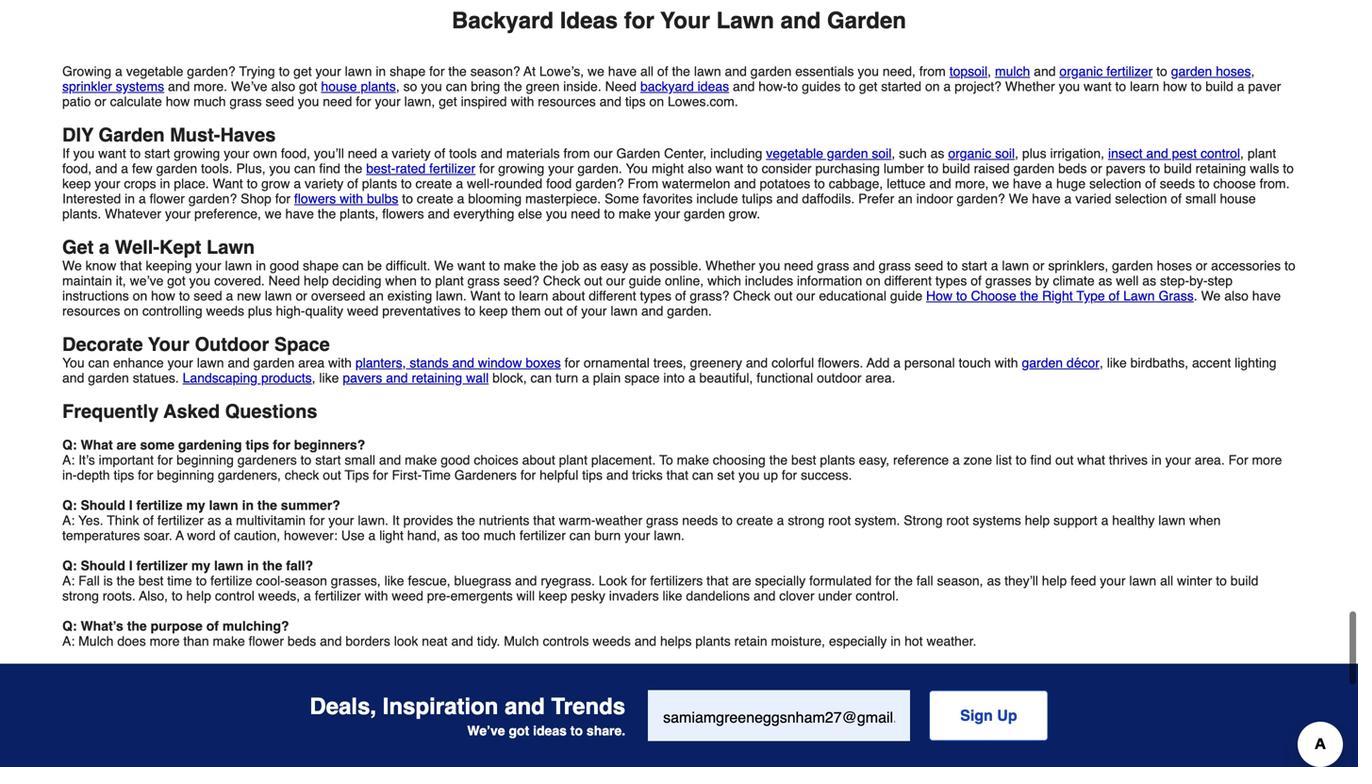 Task type: locate. For each thing, give the bounding box(es) containing it.
much inside and how-to guides to get started on a project? whether you want to learn how to build a paver patio or calculate how much grass seed you need for your lawn, get inspired with resources and tips on lowes.com.
[[194, 94, 226, 109]]

1 horizontal spatial lawn.
[[436, 288, 467, 303]]

a: inside q: what are some gardening tips for beginners? a: it's important for beginning gardeners to start small and make good choices about plant placement. to make choosing the best plants easy, reference a zone list to find out what thrives in your area. for more in-depth tips for beginning gardeners, check out tips for first-time gardeners for helpful tips and tricks that can set you up for success.
[[62, 453, 75, 468]]

0 horizontal spatial need
[[269, 273, 300, 288]]

can left set
[[693, 468, 714, 483]]

0 horizontal spatial area.
[[866, 370, 896, 386]]

1 horizontal spatial you
[[626, 161, 648, 176]]

you
[[626, 161, 648, 176], [62, 355, 85, 370]]

and inside , plant food, and a few garden tools. plus, you can find the
[[95, 161, 117, 176]]

covered.
[[214, 273, 265, 288]]

vegetable up potatoes
[[767, 146, 824, 161]]

in right "thrives"
[[1152, 453, 1162, 468]]

tidy.
[[477, 634, 500, 649]]

enhance
[[113, 355, 164, 370]]

1 horizontal spatial also
[[688, 161, 712, 176]]

we've inside deals, inspiration and trends we've got ideas to share.
[[467, 723, 505, 738]]

area. inside q: what are some gardening tips for beginners? a: it's important for beginning gardeners to start small and make good choices about plant placement. to make choosing the best plants easy, reference a zone list to find out what thrives in your area. for more in-depth tips for beginning gardeners, check out tips for first-time gardeners for helpful tips and tricks that can set you up for success.
[[1195, 453, 1226, 468]]

1 vertical spatial resources
[[62, 303, 120, 319]]

1 horizontal spatial guide
[[891, 288, 923, 303]]

4 q: from the top
[[62, 619, 77, 634]]

have inside "growing a vegetable garden? trying to get your lawn in shape for the season? at lowe's, we have all of the lawn and garden essentials you need, from topsoil , mulch and organic fertilizer to garden hoses , sprinkler systems and more. we've also got house plants , so you can bring the green inside. need backyard ideas"
[[608, 64, 637, 79]]

an inside we know that keeping your lawn in good shape can be difficult. we want to make the job as easy as possible. whether you need grass and grass seed to start a lawn or sprinklers, garden hoses or accessories to maintain it, we've got you covered. need help deciding when to plant grass seed? check out our guide online, which includes information on different types of grasses by climate as well as step-by-step instructions on how to seed a new lawn or overseed an existing lawn. want to learn about different types of grass? check out our educational guide
[[369, 288, 384, 303]]

garden left huge
[[1014, 161, 1055, 176]]

the up lowes.com.
[[672, 64, 691, 79]]

for inside "growing a vegetable garden? trying to get your lawn in shape for the season? at lowe's, we have all of the lawn and garden essentials you need, from topsoil , mulch and organic fertilizer to garden hoses , sprinkler systems and more. we've also got house plants , so you can bring the green inside. need backyard ideas"
[[430, 64, 445, 79]]

bring
[[471, 79, 500, 94]]

1 horizontal spatial check
[[734, 288, 771, 303]]

make right than
[[213, 634, 245, 649]]

for right "shop"
[[275, 191, 291, 206]]

0 vertical spatial your
[[661, 8, 711, 34]]

with up borders
[[365, 588, 388, 604]]

beginning right some
[[177, 453, 234, 468]]

we right .
[[1202, 288, 1221, 303]]

types
[[936, 273, 968, 288], [640, 288, 672, 303]]

1 soil from the left
[[872, 146, 892, 161]]

that right fertilizers
[[707, 573, 729, 588]]

weed inside . we also have resources on controlling weeds plus high-quality weed preventatives to keep them out of your lawn and garden.
[[347, 303, 379, 319]]

lawn left by
[[1003, 258, 1030, 273]]

control up mulching? at the left bottom of page
[[215, 588, 255, 604]]

more.
[[194, 79, 227, 94]]

in inside we know that keeping your lawn in good shape can be difficult. we want to make the job as easy as possible. whether you need grass and grass seed to start a lawn or sprinklers, garden hoses or accessories to maintain it, we've got you covered. need help deciding when to plant grass seed? check out our guide online, which includes information on different types of grasses by climate as well as step-by-step instructions on how to seed a new lawn or overseed an existing lawn. want to learn about different types of grass? check out our educational guide
[[256, 258, 266, 273]]

an down be
[[369, 288, 384, 303]]

provides
[[403, 513, 453, 528]]

fall
[[917, 573, 934, 588]]

1 horizontal spatial we
[[588, 64, 605, 79]]

should down temperatures
[[81, 558, 125, 573]]

3 q: from the top
[[62, 558, 77, 573]]

0 vertical spatial vegetable
[[126, 64, 183, 79]]

with down at
[[511, 94, 535, 109]]

1 horizontal spatial start
[[315, 453, 341, 468]]

your down place.
[[165, 206, 191, 221]]

check
[[285, 468, 319, 483]]

how to choose the right type of lawn grass link
[[927, 288, 1195, 303]]

masterpiece.
[[526, 191, 601, 206]]

create inside to create a blooming masterpiece. some favorites include tulips and daffodils. prefer an indoor garden? we have a varied selection of small house plants. whatever your preference, we have the plants, flowers and everything else you need to make your garden grow.
[[417, 191, 454, 206]]

garden up cabbage,
[[828, 146, 869, 161]]

want inside and how-to guides to get started on a project? whether you want to learn how to build a paver patio or calculate how much grass seed you need for your lawn, get inspired with resources and tips on lowes.com.
[[1084, 79, 1112, 94]]

1 horizontal spatial systems
[[973, 513, 1022, 528]]

plant
[[1248, 146, 1277, 161], [435, 273, 464, 288], [559, 453, 588, 468]]

cabbage,
[[829, 176, 884, 191]]

0 vertical spatial ideas
[[698, 79, 730, 94]]

0 horizontal spatial food,
[[62, 161, 92, 176]]

your left crops
[[95, 176, 120, 191]]

2 vertical spatial keep
[[539, 588, 568, 604]]

0 horizontal spatial much
[[194, 94, 226, 109]]

interested
[[62, 191, 121, 206]]

materials
[[507, 146, 560, 161]]

have down accessories at top right
[[1253, 288, 1282, 303]]

make inside the q: what's the purpose of mulching? a: mulch does more than make flower beds and borders look neat and tidy. mulch controls weeds and helps plants retain moisture, especially in hot weather.
[[213, 634, 245, 649]]

2 horizontal spatial seed
[[915, 258, 944, 273]]

learn up the boxes
[[519, 288, 549, 303]]

1 mulch from the left
[[78, 634, 114, 649]]

1 vertical spatial small
[[345, 453, 376, 468]]

strong inside q: should i fertilizer my lawn in the fall? a: fall is the best time to fertilize cool-season grasses, like fescue, bluegrass and ryegrass. look for fertilizers that are specially formulated for the fall season, as they'll help feed your lawn all winter to build strong roots. also, to help control weeds, a fertilizer with weed pre-emergents will keep pesky invaders like dandelions and clover under control.
[[62, 588, 99, 604]]

0 horizontal spatial different
[[589, 288, 637, 303]]

fertilizer up ryegrass.
[[520, 528, 566, 543]]

flower inside the q: what's the purpose of mulching? a: mulch does more than make flower beds and borders look neat and tidy. mulch controls weeds and helps plants retain moisture, especially in hot weather.
[[249, 634, 284, 649]]

1 horizontal spatial whether
[[1006, 79, 1056, 94]]

formulated
[[810, 573, 872, 588]]

garden. inside . we also have resources on controlling weeds plus high-quality weed preventatives to keep them out of your lawn and garden.
[[667, 303, 712, 319]]

get inside "growing a vegetable garden? trying to get your lawn in shape for the season? at lowe's, we have all of the lawn and garden essentials you need, from topsoil , mulch and organic fertilizer to garden hoses , sprinkler systems and more. we've also got house plants , so you can bring the green inside. need backyard ideas"
[[294, 64, 312, 79]]

lawn
[[717, 8, 775, 34], [207, 236, 255, 258], [1124, 288, 1156, 303]]

2 should from the top
[[81, 558, 125, 573]]

fertilizer right rated
[[430, 161, 476, 176]]

a inside , plant food, and a few garden tools. plus, you can find the
[[121, 161, 128, 176]]

lawn inside . we also have resources on controlling weeds plus high-quality weed preventatives to keep them out of your lawn and garden.
[[611, 303, 638, 319]]

fertilize
[[136, 498, 183, 513], [211, 573, 252, 588]]

of right word
[[219, 528, 230, 543]]

1 horizontal spatial growing
[[499, 161, 545, 176]]

of right think
[[143, 513, 154, 528]]

need up the high-
[[269, 273, 300, 288]]

1 q: from the top
[[62, 437, 77, 453]]

plants left easy,
[[820, 453, 856, 468]]

frequently
[[62, 401, 159, 422]]

backyard ideas for your lawn and garden
[[452, 8, 907, 34]]

shop
[[241, 191, 272, 206]]

0 vertical spatial small
[[1186, 191, 1217, 206]]

ideas
[[698, 79, 730, 94], [533, 723, 567, 738]]

1 horizontal spatial we've
[[467, 723, 505, 738]]

of right purpose
[[206, 619, 219, 634]]

we right lowe's,
[[588, 64, 605, 79]]

season,
[[938, 573, 984, 588]]

0 vertical spatial also
[[271, 79, 296, 94]]

whether inside and how-to guides to get started on a project? whether you want to learn how to build a paver patio or calculate how much grass seed you need for your lawn, get inspired with resources and tips on lowes.com.
[[1006, 79, 1056, 94]]

1 a: from the top
[[62, 453, 75, 468]]

however:
[[284, 528, 338, 543]]

1 horizontal spatial lawn
[[717, 8, 775, 34]]

tips up if you want to start growing your own food, you'll need a variety of tools and materials from our garden center, including vegetable garden soil , such as organic soil , plus irrigation, insect and pest control
[[626, 94, 646, 109]]

fall?
[[286, 558, 313, 573]]

0 vertical spatial pavers
[[1107, 161, 1146, 176]]

q: for q: what are some gardening tips for beginners? a: it's important for beginning gardeners to start small and make good choices about plant placement. to make choosing the best plants easy, reference a zone list to find out what thrives in your area. for more in-depth tips for beginning gardeners, check out tips for first-time gardeners for helpful tips and tricks that can set you up for success.
[[62, 437, 77, 453]]

my up word
[[186, 498, 205, 513]]

your inside and how-to guides to get started on a project? whether you want to learn how to build a paver patio or calculate how much grass seed you need for your lawn, get inspired with resources and tips on lowes.com.
[[375, 94, 401, 109]]

of inside "growing a vegetable garden? trying to get your lawn in shape for the season? at lowe's, we have all of the lawn and garden essentials you need, from topsoil , mulch and organic fertilizer to garden hoses , sprinkler systems and more. we've also got house plants , so you can bring the green inside. need backyard ideas"
[[658, 64, 669, 79]]

0 horizontal spatial control
[[215, 588, 255, 604]]

difficult.
[[386, 258, 431, 273]]

4 a: from the top
[[62, 634, 75, 649]]

indoor
[[917, 191, 954, 206]]

small down pest
[[1186, 191, 1217, 206]]

0 horizontal spatial lawn
[[207, 236, 255, 258]]

help up "quality"
[[304, 273, 329, 288]]

strong inside q: should i fertilize my lawn in the summer? a: yes. think of fertilizer as a multivitamin for your lawn. it provides the nutrients that warm-weather grass needs to create a strong root system. strong root systems help support a healthy lawn when temperatures soar. a word of caution, however: use a light hand, as too much fertilizer can burn your lawn.
[[788, 513, 825, 528]]

1 vertical spatial are
[[733, 573, 752, 588]]

with inside q: should i fertilizer my lawn in the fall? a: fall is the best time to fertilize cool-season grasses, like fescue, bluegrass and ryegrass. look for fertilizers that are specially formulated for the fall season, as they'll help feed your lawn all winter to build strong roots. also, to help control weeds, a fertilizer with weed pre-emergents will keep pesky invaders like dandelions and clover under control.
[[365, 588, 388, 604]]

1 horizontal spatial much
[[484, 528, 516, 543]]

as right easy
[[632, 258, 646, 273]]

pavers and retaining wall link
[[343, 370, 489, 386]]

best inside q: should i fertilizer my lawn in the fall? a: fall is the best time to fertilize cool-season grasses, like fescue, bluegrass and ryegrass. look for fertilizers that are specially formulated for the fall season, as they'll help feed your lawn all winter to build strong roots. also, to help control weeds, a fertilizer with weed pre-emergents will keep pesky invaders like dandelions and clover under control.
[[139, 573, 164, 588]]

grass inside q: should i fertilize my lawn in the summer? a: yes. think of fertilizer as a multivitamin for your lawn. it provides the nutrients that warm-weather grass needs to create a strong root system. strong root systems help support a healthy lawn when temperatures soar. a word of caution, however: use a light hand, as too much fertilizer can burn your lawn.
[[647, 513, 679, 528]]

root left system.
[[829, 513, 851, 528]]

1 vertical spatial control
[[215, 588, 255, 604]]

1 vertical spatial seed
[[915, 258, 944, 273]]

have right raised
[[1014, 176, 1042, 191]]

you right if
[[73, 146, 95, 161]]

garden inside the , like birdbaths, accent lighting and garden statues.
[[88, 370, 129, 386]]

garden up from
[[617, 146, 661, 161]]

potatoes
[[760, 176, 811, 191]]

like right products
[[319, 370, 339, 386]]

different down easy
[[589, 288, 637, 303]]

a
[[115, 64, 123, 79], [944, 79, 951, 94], [1238, 79, 1245, 94], [381, 146, 388, 161], [121, 161, 128, 176], [294, 176, 301, 191], [456, 176, 463, 191], [1046, 176, 1053, 191], [139, 191, 146, 206], [457, 191, 465, 206], [1065, 191, 1072, 206], [99, 236, 109, 258], [992, 258, 999, 273], [226, 288, 233, 303], [894, 355, 901, 370], [582, 370, 590, 386], [689, 370, 696, 386], [953, 453, 960, 468], [225, 513, 232, 528], [777, 513, 785, 528], [1102, 513, 1109, 528], [369, 528, 376, 543], [304, 588, 311, 604]]

2 horizontal spatial got
[[509, 723, 530, 738]]

should for yes.
[[81, 498, 125, 513]]

2 horizontal spatial we
[[993, 176, 1010, 191]]

0 horizontal spatial ideas
[[533, 723, 567, 738]]

1 vertical spatial from
[[564, 146, 590, 161]]

asked
[[164, 401, 220, 422]]

1 vertical spatial much
[[484, 528, 516, 543]]

0 vertical spatial we've
[[231, 79, 268, 94]]

rated
[[396, 161, 426, 176]]

a inside q: what are some gardening tips for beginners? a: it's important for beginning gardeners to start small and make good choices about plant placement. to make choosing the best plants easy, reference a zone list to find out what thrives in your area. for more in-depth tips for beginning gardeners, check out tips for first-time gardeners for helpful tips and tricks that can set you up for success.
[[953, 453, 960, 468]]

q: inside q: should i fertilize my lawn in the summer? a: yes. think of fertilizer as a multivitamin for your lawn. it provides the nutrients that warm-weather grass needs to create a strong root system. strong root systems help support a healthy lawn when temperatures soar. a word of caution, however: use a light hand, as too much fertilizer can burn your lawn.
[[62, 498, 77, 513]]

1 vertical spatial whether
[[706, 258, 756, 273]]

organic fertilizer link
[[1060, 64, 1153, 79]]

0 horizontal spatial hoses
[[1158, 258, 1193, 273]]

1 horizontal spatial food,
[[281, 146, 311, 161]]

2 a: from the top
[[62, 513, 75, 528]]

0 vertical spatial house
[[321, 79, 357, 94]]

hoses for ,
[[1217, 64, 1252, 79]]

irrigation,
[[1051, 146, 1105, 161]]

tools
[[449, 146, 477, 161]]

food, down diy
[[62, 161, 92, 176]]

sign up form
[[648, 690, 1049, 741]]

strong
[[788, 513, 825, 528], [62, 588, 99, 604]]

garden
[[828, 8, 907, 34], [99, 124, 165, 146], [617, 146, 661, 161]]

from up food
[[564, 146, 590, 161]]

started
[[882, 79, 922, 94]]

0 horizontal spatial small
[[345, 453, 376, 468]]

retain
[[735, 634, 768, 649]]

trends
[[552, 693, 626, 719]]

make down from
[[619, 206, 651, 221]]

0 horizontal spatial growing
[[174, 146, 220, 161]]

1 vertical spatial want
[[471, 288, 501, 303]]

1 vertical spatial learn
[[519, 288, 549, 303]]

1 horizontal spatial want
[[471, 288, 501, 303]]

root
[[829, 513, 851, 528], [947, 513, 970, 528]]

q: inside q: what are some gardening tips for beginners? a: it's important for beginning gardeners to start small and make good choices about plant placement. to make choosing the best plants easy, reference a zone list to find out what thrives in your area. for more in-depth tips for beginning gardeners, check out tips for first-time gardeners for helpful tips and tricks that can set you up for success.
[[62, 437, 77, 453]]

garden inside we know that keeping your lawn in good shape can be difficult. we want to make the job as easy as possible. whether you need grass and grass seed to start a lawn or sprinklers, garden hoses or accessories to maintain it, we've got you covered. need help deciding when to plant grass seed? check out our guide online, which includes information on different types of grasses by climate as well as step-by-step instructions on how to seed a new lawn or overseed an existing lawn. want to learn about different types of grass? check out our educational guide
[[1113, 258, 1154, 273]]

0 vertical spatial weeds
[[206, 303, 244, 319]]

for
[[625, 8, 655, 34], [430, 64, 445, 79], [356, 94, 371, 109], [479, 161, 495, 176], [275, 191, 291, 206], [565, 355, 580, 370], [273, 437, 291, 453], [158, 453, 173, 468], [138, 468, 153, 483], [373, 468, 388, 483], [521, 468, 536, 483], [782, 468, 798, 483], [310, 513, 325, 528], [631, 573, 647, 588], [876, 573, 891, 588]]

when inside q: should i fertilize my lawn in the summer? a: yes. think of fertilizer as a multivitamin for your lawn. it provides the nutrients that warm-weather grass needs to create a strong root system. strong root systems help support a healthy lawn when temperatures soar. a word of caution, however: use a light hand, as too much fertilizer can burn your lawn.
[[1190, 513, 1222, 528]]

2 q: from the top
[[62, 498, 77, 513]]

0 vertical spatial are
[[117, 437, 136, 453]]

have
[[608, 64, 637, 79], [1014, 176, 1042, 191], [1033, 191, 1061, 206], [286, 206, 314, 221], [1253, 288, 1282, 303]]

to
[[279, 64, 290, 79], [1157, 64, 1168, 79], [788, 79, 799, 94], [845, 79, 856, 94], [1116, 79, 1127, 94], [1192, 79, 1203, 94], [130, 146, 141, 161], [748, 161, 759, 176], [928, 161, 939, 176], [1150, 161, 1161, 176], [1284, 161, 1295, 176], [247, 176, 258, 191], [401, 176, 412, 191], [815, 176, 826, 191], [1199, 176, 1210, 191], [402, 191, 413, 206], [604, 206, 615, 221], [489, 258, 500, 273], [948, 258, 959, 273], [1285, 258, 1296, 273], [421, 273, 432, 288], [179, 288, 190, 303], [505, 288, 516, 303], [957, 288, 968, 303], [465, 303, 476, 319], [301, 453, 312, 468], [1016, 453, 1027, 468], [722, 513, 733, 528], [196, 573, 207, 588], [1217, 573, 1228, 588], [172, 588, 183, 604], [571, 723, 583, 738]]

plain
[[593, 370, 621, 386]]

.
[[1195, 288, 1198, 303]]

keep inside for growing your garden. you might also want to consider purchasing lumber to build raised garden beds or pavers to build retaining walls to keep your crops in place. want to grow a variety of plants to create a well-rounded food garden? from watermelon and potatoes to cabbage, lettuce and more, we have a huge selection of seeds to choose from.
[[62, 176, 91, 191]]

a: left yes.
[[62, 513, 75, 528]]

you'll
[[314, 146, 344, 161]]

the left plants,
[[318, 206, 336, 221]]

preference,
[[194, 206, 261, 221]]

1 horizontal spatial need
[[605, 79, 637, 94]]

i inside q: should i fertilizer my lawn in the fall? a: fall is the best time to fertilize cool-season grasses, like fescue, bluegrass and ryegrass. look for fertilizers that are specially formulated for the fall season, as they'll help feed your lawn all winter to build strong roots. also, to help control weeds, a fertilizer with weed pre-emergents will keep pesky invaders like dandelions and clover under control.
[[129, 558, 133, 573]]

got
[[299, 79, 318, 94], [167, 273, 186, 288], [509, 723, 530, 738]]

get right trying
[[294, 64, 312, 79]]

garden. up some
[[578, 161, 623, 176]]

best right up
[[792, 453, 817, 468]]

1 vertical spatial beds
[[288, 634, 316, 649]]

grasses,
[[331, 573, 381, 588]]

1 horizontal spatial are
[[733, 573, 752, 588]]

1 should from the top
[[81, 498, 125, 513]]

if you want to start growing your own food, you'll need a variety of tools and materials from our garden center, including vegetable garden soil , such as organic soil , plus irrigation, insect and pest control
[[62, 146, 1241, 161]]

haves
[[220, 124, 276, 146]]

0 horizontal spatial find
[[319, 161, 341, 176]]

you right plus,
[[269, 161, 291, 176]]

got inside we know that keeping your lawn in good shape can be difficult. we want to make the job as easy as possible. whether you need grass and grass seed to start a lawn or sprinklers, garden hoses or accessories to maintain it, we've got you covered. need help deciding when to plant grass seed? check out our guide online, which includes information on different types of grasses by climate as well as step-by-step instructions on how to seed a new lawn or overseed an existing lawn. want to learn about different types of grass? check out our educational guide
[[167, 273, 186, 288]]

1 vertical spatial variety
[[305, 176, 344, 191]]

well
[[1117, 273, 1139, 288]]

choose
[[972, 288, 1017, 303]]

the left best-
[[344, 161, 363, 176]]

i inside q: should i fertilize my lawn in the summer? a: yes. think of fertilizer as a multivitamin for your lawn. it provides the nutrients that warm-weather grass needs to create a strong root system. strong root systems help support a healthy lawn when temperatures soar. a word of caution, however: use a light hand, as too much fertilizer can burn your lawn.
[[129, 498, 133, 513]]

1 horizontal spatial small
[[1186, 191, 1217, 206]]

accent
[[1193, 355, 1232, 370]]

1 vertical spatial shape
[[303, 258, 339, 273]]

for right the important
[[158, 453, 173, 468]]

including
[[711, 146, 763, 161]]

0 vertical spatial plus
[[1023, 146, 1047, 161]]

nutrients
[[479, 513, 530, 528]]

2 horizontal spatial plant
[[1248, 146, 1277, 161]]

1 vertical spatial we've
[[467, 723, 505, 738]]

help inside we know that keeping your lawn in good shape can be difficult. we want to make the job as easy as possible. whether you need grass and grass seed to start a lawn or sprinklers, garden hoses or accessories to maintain it, we've got you covered. need help deciding when to plant grass seed? check out our guide online, which includes information on different types of grasses by climate as well as step-by-step instructions on how to seed a new lawn or overseed an existing lawn. want to learn about different types of grass? check out our educational guide
[[304, 273, 329, 288]]

1 horizontal spatial seed
[[266, 94, 294, 109]]

good left choices
[[441, 453, 470, 468]]

in inside the q: what's the purpose of mulching? a: mulch does more than make flower beds and borders look neat and tidy. mulch controls weeds and helps plants retain moisture, especially in hot weather.
[[891, 634, 901, 649]]

1 i from the top
[[129, 498, 133, 513]]

fertilize inside q: should i fertilizer my lawn in the fall? a: fall is the best time to fertilize cool-season grasses, like fescue, bluegrass and ryegrass. look for fertilizers that are specially formulated for the fall season, as they'll help feed your lawn all winter to build strong roots. also, to help control weeds, a fertilizer with weed pre-emergents will keep pesky invaders like dandelions and clover under control.
[[211, 573, 252, 588]]

2 root from the left
[[947, 513, 970, 528]]

can
[[446, 79, 467, 94], [294, 161, 316, 176], [343, 258, 364, 273], [88, 355, 110, 370], [531, 370, 552, 386], [693, 468, 714, 483], [570, 528, 591, 543]]

by-
[[1190, 273, 1208, 288]]

0 vertical spatial from
[[920, 64, 946, 79]]

1 vertical spatial should
[[81, 558, 125, 573]]

2 i from the top
[[129, 558, 133, 573]]

warm-
[[559, 513, 596, 528]]

0 horizontal spatial keep
[[62, 176, 91, 191]]

add
[[867, 355, 890, 370]]

garden left step-
[[1113, 258, 1154, 273]]

2 horizontal spatial lawn.
[[654, 528, 685, 543]]

season
[[285, 573, 327, 588]]

can left burn
[[570, 528, 591, 543]]

depth
[[77, 468, 110, 483]]

0 vertical spatial beds
[[1059, 161, 1088, 176]]

beginning
[[177, 453, 234, 468], [157, 468, 214, 483]]

plant inside we know that keeping your lawn in good shape can be difficult. we want to make the job as easy as possible. whether you need grass and grass seed to start a lawn or sprinklers, garden hoses or accessories to maintain it, we've got you covered. need help deciding when to plant grass seed? check out our guide online, which includes information on different types of grasses by climate as well as step-by-step instructions on how to seed a new lawn or overseed an existing lawn. want to learn about different types of grass? check out our educational guide
[[435, 273, 464, 288]]

light
[[380, 528, 404, 543]]

1 horizontal spatial more
[[1253, 453, 1283, 468]]

we inside to create a blooming masterpiece. some favorites include tulips and daffodils. prefer an indoor garden? we have a varied selection of small house plants. whatever your preference, we have the plants, flowers and everything else you need to make your garden grow.
[[1009, 191, 1029, 206]]

garden down "watermelon" at the top of page
[[684, 206, 725, 221]]

retaining inside for growing your garden. you might also want to consider purchasing lumber to build raised garden beds or pavers to build retaining walls to keep your crops in place. want to grow a variety of plants to create a well-rounded food garden? from watermelon and potatoes to cabbage, lettuce and more, we have a huge selection of seeds to choose from.
[[1196, 161, 1247, 176]]

1 vertical spatial i
[[129, 558, 133, 573]]

my for as
[[186, 498, 205, 513]]

in down gardeners,
[[242, 498, 254, 513]]

your down controlling
[[148, 334, 190, 355]]

garden. inside for growing your garden. you might also want to consider purchasing lumber to build raised garden beds or pavers to build retaining walls to keep your crops in place. want to grow a variety of plants to create a well-rounded food garden? from watermelon and potatoes to cabbage, lettuce and more, we have a huge selection of seeds to choose from.
[[578, 161, 623, 176]]

job
[[562, 258, 580, 273]]

we know that keeping your lawn in good shape can be difficult. we want to make the job as easy as possible. whether you need grass and grass seed to start a lawn or sprinklers, garden hoses or accessories to maintain it, we've got you covered. need help deciding when to plant grass seed? check out our guide online, which includes information on different types of grasses by climate as well as step-by-step instructions on how to seed a new lawn or overseed an existing lawn. want to learn about different types of grass? check out our educational guide
[[62, 258, 1296, 303]]

hoses for or
[[1158, 258, 1193, 273]]

0 vertical spatial want
[[213, 176, 243, 191]]

an inside to create a blooming masterpiece. some favorites include tulips and daffodils. prefer an indoor garden? we have a varied selection of small house plants. whatever your preference, we have the plants, flowers and everything else you need to make your garden grow.
[[899, 191, 913, 206]]

keep right will
[[539, 588, 568, 604]]

landscaping
[[183, 370, 258, 386]]

also inside . we also have resources on controlling weeds plus high-quality weed preventatives to keep them out of your lawn and garden.
[[1225, 288, 1249, 303]]

retaining left wall
[[412, 370, 463, 386]]

that inside we know that keeping your lawn in good shape can be difficult. we want to make the job as easy as possible. whether you need grass and grass seed to start a lawn or sprinklers, garden hoses or accessories to maintain it, we've got you covered. need help deciding when to plant grass seed? check out our guide online, which includes information on different types of grasses by climate as well as step-by-step instructions on how to seed a new lawn or overseed an existing lawn. want to learn about different types of grass? check out our educational guide
[[120, 258, 142, 273]]

thrives
[[1110, 453, 1148, 468]]

1 vertical spatial more
[[150, 634, 180, 649]]

garden? down raised
[[957, 191, 1006, 206]]

shape up overseed
[[303, 258, 339, 273]]

keep up plants.
[[62, 176, 91, 191]]

that inside q: should i fertilizer my lawn in the fall? a: fall is the best time to fertilize cool-season grasses, like fescue, bluegrass and ryegrass. look for fertilizers that are specially formulated for the fall season, as they'll help feed your lawn all winter to build strong roots. also, to help control weeds, a fertilizer with weed pre-emergents will keep pesky invaders like dandelions and clover under control.
[[707, 573, 729, 588]]

can left bring
[[446, 79, 467, 94]]

need inside we know that keeping your lawn in good shape can be difficult. we want to make the job as easy as possible. whether you need grass and grass seed to start a lawn or sprinklers, garden hoses or accessories to maintain it, we've got you covered. need help deciding when to plant grass seed? check out our guide online, which includes information on different types of grasses by climate as well as step-by-step instructions on how to seed a new lawn or overseed an existing lawn. want to learn about different types of grass? check out our educational guide
[[269, 273, 300, 288]]

i for fertilizer
[[129, 558, 133, 573]]

lawn right new
[[265, 288, 292, 303]]

flower down few
[[150, 191, 185, 206]]

lawn
[[345, 64, 372, 79], [694, 64, 722, 79], [225, 258, 252, 273], [1003, 258, 1030, 273], [265, 288, 292, 303], [611, 303, 638, 319], [197, 355, 224, 370], [209, 498, 238, 513], [1159, 513, 1186, 528], [214, 558, 244, 573], [1130, 573, 1157, 588]]

1 root from the left
[[829, 513, 851, 528]]

on right it,
[[133, 288, 147, 303]]

in right crops
[[160, 176, 170, 191]]

plus left irrigation,
[[1023, 146, 1047, 161]]

0 vertical spatial plant
[[1248, 146, 1277, 161]]

about inside we know that keeping your lawn in good shape can be difficult. we want to make the job as easy as possible. whether you need grass and grass seed to start a lawn or sprinklers, garden hoses or accessories to maintain it, we've got you covered. need help deciding when to plant grass seed? check out our guide online, which includes information on different types of grasses by climate as well as step-by-step instructions on how to seed a new lawn or overseed an existing lawn. want to learn about different types of grass? check out our educational guide
[[552, 288, 585, 303]]

weeds down 'covered.'
[[206, 303, 244, 319]]

1 horizontal spatial got
[[299, 79, 318, 94]]

1 horizontal spatial flower
[[249, 634, 284, 649]]

mulch left does
[[78, 634, 114, 649]]

0 vertical spatial more
[[1253, 453, 1283, 468]]

with inside and how-to guides to get started on a project? whether you want to learn how to build a paver patio or calculate how much grass seed you need for your lawn, get inspired with resources and tips on lowes.com.
[[511, 94, 535, 109]]

0 vertical spatial good
[[270, 258, 299, 273]]

in left 'hot'
[[891, 634, 901, 649]]

0 vertical spatial seed
[[266, 94, 294, 109]]

1 horizontal spatial area.
[[1195, 453, 1226, 468]]

how down keeping
[[151, 288, 175, 303]]

organic
[[1060, 64, 1104, 79], [949, 146, 992, 161]]

the inside to create a blooming masterpiece. some favorites include tulips and daffodils. prefer an indoor garden? we have a varied selection of small house plants. whatever your preference, we have the plants, flowers and everything else you need to make your garden grow.
[[318, 206, 336, 221]]

1 horizontal spatial variety
[[392, 146, 431, 161]]

resources inside and how-to guides to get started on a project? whether you want to learn how to build a paver patio or calculate how much grass seed you need for your lawn, get inspired with resources and tips on lowes.com.
[[538, 94, 596, 109]]

weather.
[[927, 634, 977, 649]]

0 horizontal spatial house
[[321, 79, 357, 94]]

are inside q: should i fertilizer my lawn in the fall? a: fall is the best time to fertilize cool-season grasses, like fescue, bluegrass and ryegrass. look for fertilizers that are specially formulated for the fall season, as they'll help feed your lawn all winter to build strong roots. also, to help control weeds, a fertilizer with weed pre-emergents will keep pesky invaders like dandelions and clover under control.
[[733, 573, 752, 588]]

need up "you'll"
[[323, 94, 352, 109]]

need inside and how-to guides to get started on a project? whether you want to learn how to build a paver patio or calculate how much grass seed you need for your lawn, get inspired with resources and tips on lowes.com.
[[323, 94, 352, 109]]

emergents
[[451, 588, 513, 604]]

help left support
[[1025, 513, 1050, 528]]

by
[[1036, 273, 1050, 288]]

garden inside to create a blooming masterpiece. some favorites include tulips and daffodils. prefer an indoor garden? we have a varied selection of small house plants. whatever your preference, we have the plants, flowers and everything else you need to make your garden grow.
[[684, 206, 725, 221]]

0 horizontal spatial organic
[[949, 146, 992, 161]]

we inside . we also have resources on controlling weeds plus high-quality weed preventatives to keep them out of your lawn and garden.
[[1202, 288, 1221, 303]]

out right job
[[584, 273, 603, 288]]

0 horizontal spatial more
[[150, 634, 180, 649]]

find
[[319, 161, 341, 176], [1031, 453, 1052, 468]]

lumber
[[884, 161, 925, 176]]

about down job
[[552, 288, 585, 303]]

garden left paver
[[1172, 64, 1213, 79]]

1 vertical spatial find
[[1031, 453, 1052, 468]]

0 vertical spatial you
[[626, 161, 648, 176]]

tips up gardeners,
[[246, 437, 269, 453]]

fertilizer inside "growing a vegetable garden? trying to get your lawn in shape for the season? at lowe's, we have all of the lawn and garden essentials you need, from topsoil , mulch and organic fertilizer to garden hoses , sprinkler systems and more. we've also got house plants , so you can bring the green inside. need backyard ideas"
[[1107, 64, 1153, 79]]

hoses inside we know that keeping your lawn in good shape can be difficult. we want to make the job as easy as possible. whether you need grass and grass seed to start a lawn or sprinklers, garden hoses or accessories to maintain it, we've got you covered. need help deciding when to plant grass seed? check out our guide online, which includes information on different types of grasses by climate as well as step-by-step instructions on how to seed a new lawn or overseed an existing lawn. want to learn about different types of grass? check out our educational guide
[[1158, 258, 1193, 273]]

1 horizontal spatial your
[[661, 8, 711, 34]]

our right the includes
[[797, 288, 816, 303]]

out left the information at the right of the page
[[775, 288, 793, 303]]

3 a: from the top
[[62, 573, 75, 588]]

start up choose
[[962, 258, 988, 273]]

you right which
[[759, 258, 781, 273]]

be
[[368, 258, 382, 273]]

or inside and how-to guides to get started on a project? whether you want to learn how to build a paver patio or calculate how much grass seed you need for your lawn, get inspired with resources and tips on lowes.com.
[[95, 94, 106, 109]]

garden? inside "growing a vegetable garden? trying to get your lawn in shape for the season? at lowe's, we have all of the lawn and garden essentials you need, from topsoil , mulch and organic fertilizer to garden hoses , sprinkler systems and more. we've also got house plants , so you can bring the green inside. need backyard ideas"
[[187, 64, 236, 79]]

1 vertical spatial need
[[269, 273, 300, 288]]

0 vertical spatial hoses
[[1217, 64, 1252, 79]]

outdoor
[[195, 334, 269, 355]]

1 horizontal spatial garden.
[[667, 303, 712, 319]]

you left up
[[739, 468, 760, 483]]

about inside q: what are some gardening tips for beginners? a: it's important for beginning gardeners to start small and make good choices about plant placement. to make choosing the best plants easy, reference a zone list to find out what thrives in your area. for more in-depth tips for beginning gardeners, check out tips for first-time gardeners for helpful tips and tricks that can set you up for success.
[[522, 453, 556, 468]]

from
[[920, 64, 946, 79], [564, 146, 590, 161]]

easy
[[601, 258, 629, 273]]

got inside deals, inspiration and trends we've got ideas to share.
[[509, 723, 530, 738]]

that
[[120, 258, 142, 273], [667, 468, 689, 483], [533, 513, 556, 528], [707, 573, 729, 588]]

the
[[449, 64, 467, 79], [672, 64, 691, 79], [504, 79, 523, 94], [344, 161, 363, 176], [318, 206, 336, 221], [540, 258, 558, 273], [1021, 288, 1039, 303], [770, 453, 788, 468], [258, 498, 277, 513], [457, 513, 475, 528], [263, 558, 283, 573], [117, 573, 135, 588], [895, 573, 913, 588], [127, 619, 147, 634]]

grow.
[[729, 206, 761, 221]]

we've inside "growing a vegetable garden? trying to get your lawn in shape for the season? at lowe's, we have all of the lawn and garden essentials you need, from topsoil , mulch and organic fertilizer to garden hoses , sprinkler systems and more. we've also got house plants , so you can bring the green inside. need backyard ideas"
[[231, 79, 268, 94]]

0 horizontal spatial good
[[270, 258, 299, 273]]

ideas inside "growing a vegetable garden? trying to get your lawn in shape for the season? at lowe's, we have all of the lawn and garden essentials you need, from topsoil , mulch and organic fertilizer to garden hoses , sprinkler systems and more. we've also got house plants , so you can bring the green inside. need backyard ideas"
[[698, 79, 730, 94]]

0 vertical spatial whether
[[1006, 79, 1056, 94]]

the right is
[[117, 573, 135, 588]]

for inside and how-to guides to get started on a project? whether you want to learn how to build a paver patio or calculate how much grass seed you need for your lawn, get inspired with resources and tips on lowes.com.
[[356, 94, 371, 109]]

1 vertical spatial got
[[167, 273, 186, 288]]

a: inside the q: what's the purpose of mulching? a: mulch does more than make flower beds and borders look neat and tidy. mulch controls weeds and helps plants retain moisture, especially in hot weather.
[[62, 634, 75, 649]]

want up include
[[716, 161, 744, 176]]

make inside we know that keeping your lawn in good shape can be difficult. we want to make the job as easy as possible. whether you need grass and grass seed to start a lawn or sprinklers, garden hoses or accessories to maintain it, we've got you covered. need help deciding when to plant grass seed? check out our guide online, which includes information on different types of grasses by climate as well as step-by-step instructions on how to seed a new lawn or overseed an existing lawn. want to learn about different types of grass? check out our educational guide
[[504, 258, 536, 273]]

how up diy garden must-haves
[[166, 94, 190, 109]]

0 vertical spatial about
[[552, 288, 585, 303]]

into
[[664, 370, 685, 386]]

lawn down word
[[214, 558, 244, 573]]

1 horizontal spatial hoses
[[1217, 64, 1252, 79]]

and how-to guides to get started on a project? whether you want to learn how to build a paver patio or calculate how much grass seed you need for your lawn, get inspired with resources and tips on lowes.com.
[[62, 79, 1282, 109]]

2 soil from the left
[[996, 146, 1016, 161]]



Task type: vqa. For each thing, say whether or not it's contained in the screenshot.
Paint And Wallpaper link
no



Task type: describe. For each thing, give the bounding box(es) containing it.
garden? inside for growing your garden. you might also want to consider purchasing lumber to build raised garden beds or pavers to build retaining walls to keep your crops in place. want to grow a variety of plants to create a well-rounded food garden? from watermelon and potatoes to cabbage, lettuce and more, we have a huge selection of seeds to choose from.
[[576, 176, 624, 191]]

the left right
[[1021, 288, 1039, 303]]

should for fall
[[81, 558, 125, 573]]

1 horizontal spatial vegetable
[[767, 146, 824, 161]]

lawn up new
[[225, 258, 252, 273]]

colorful
[[772, 355, 815, 370]]

make up the provides
[[405, 453, 437, 468]]

of up plants,
[[347, 176, 358, 191]]

out inside . we also have resources on controlling weeds plus high-quality weed preventatives to keep them out of your lawn and garden.
[[545, 303, 563, 319]]

want inside we know that keeping your lawn in good shape can be difficult. we want to make the job as easy as possible. whether you need grass and grass seed to start a lawn or sprinklers, garden hoses or accessories to maintain it, we've got you covered. need help deciding when to plant grass seed? check out our guide online, which includes information on different types of grasses by climate as well as step-by-step instructions on how to seed a new lawn or overseed an existing lawn. want to learn about different types of grass? check out our educational guide
[[471, 288, 501, 303]]

food
[[546, 176, 572, 191]]

feed
[[1071, 573, 1097, 588]]

interested in a flower garden? shop for flowers with bulbs
[[62, 191, 399, 206]]

cool-
[[256, 573, 285, 588]]

on right "started"
[[926, 79, 940, 94]]

the up caution,
[[258, 498, 277, 513]]

lawn for your
[[717, 8, 775, 34]]

more inside q: what are some gardening tips for beginners? a: it's important for beginning gardeners to start small and make good choices about plant placement. to make choosing the best plants easy, reference a zone list to find out what thrives in your area. for more in-depth tips for beginning gardeners, check out tips for first-time gardeners for helpful tips and tricks that can set you up for success.
[[1253, 453, 1283, 468]]

also inside for growing your garden. you might also want to consider purchasing lumber to build raised garden beds or pavers to build retaining walls to keep your crops in place. want to grow a variety of plants to create a well-rounded food garden? from watermelon and potatoes to cabbage, lettuce and more, we have a huge selection of seeds to choose from.
[[688, 161, 712, 176]]

first-
[[392, 468, 422, 483]]

house inside to create a blooming masterpiece. some favorites include tulips and daffodils. prefer an indoor garden? we have a varied selection of small house plants. whatever your preference, we have the plants, flowers and everything else you need to make your garden grow.
[[1221, 191, 1257, 206]]

of left grasses on the right of page
[[971, 273, 982, 288]]

climate
[[1054, 273, 1095, 288]]

2 vertical spatial lawn
[[1124, 288, 1156, 303]]

all inside q: should i fertilizer my lawn in the fall? a: fall is the best time to fertilize cool-season grasses, like fescue, bluegrass and ryegrass. look for fertilizers that are specially formulated for the fall season, as they'll help feed your lawn all winter to build strong roots. also, to help control weeds, a fertilizer with weed pre-emergents will keep pesky invaders like dandelions and clover under control.
[[1161, 573, 1174, 588]]

we inside "growing a vegetable garden? trying to get your lawn in shape for the season? at lowe's, we have all of the lawn and garden essentials you need, from topsoil , mulch and organic fertilizer to garden hoses , sprinkler systems and more. we've also got house plants , so you can bring the green inside. need backyard ideas"
[[588, 64, 605, 79]]

your inside we know that keeping your lawn in good shape can be difficult. we want to make the job as easy as possible. whether you need grass and grass seed to start a lawn or sprinklers, garden hoses or accessories to maintain it, we've got you covered. need help deciding when to plant grass seed? check out our guide online, which includes information on different types of grasses by climate as well as step-by-step instructions on how to seed a new lawn or overseed an existing lawn. want to learn about different types of grass? check out our educational guide
[[196, 258, 221, 273]]

gardeners,
[[218, 468, 281, 483]]

for left the helpful
[[521, 468, 536, 483]]

my for time
[[191, 558, 211, 573]]

out left what
[[1056, 453, 1074, 468]]

for right look
[[631, 573, 647, 588]]

0 vertical spatial variety
[[392, 146, 431, 161]]

for
[[1229, 453, 1249, 468]]

tips right the helpful
[[582, 468, 603, 483]]

you left need,
[[858, 64, 880, 79]]

lawn right healthy
[[1159, 513, 1186, 528]]

q: what are some gardening tips for beginners? a: it's important for beginning gardeners to start small and make good choices about plant placement. to make choosing the best plants easy, reference a zone list to find out what thrives in your area. for more in-depth tips for beginning gardeners, check out tips for first-time gardeners for helpful tips and tricks that can set you up for success.
[[62, 437, 1283, 483]]

everything
[[454, 206, 515, 221]]

0 horizontal spatial flowers
[[294, 191, 336, 206]]

, plant food, and a few garden tools. plus, you can find the
[[62, 146, 1277, 176]]

block,
[[493, 370, 527, 386]]

make right to
[[677, 453, 710, 468]]

bulbs
[[367, 191, 399, 206]]

with left bulbs
[[340, 191, 363, 206]]

build left raised
[[943, 161, 971, 176]]

a inside "growing a vegetable garden? trying to get your lawn in shape for the season? at lowe's, we have all of the lawn and garden essentials you need, from topsoil , mulch and organic fertilizer to garden hoses , sprinkler systems and more. we've also got house plants , so you can bring the green inside. need backyard ideas"
[[115, 64, 123, 79]]

resources inside . we also have resources on controlling weeds plus high-quality weed preventatives to keep them out of your lawn and garden.
[[62, 303, 120, 319]]

0 horizontal spatial check
[[543, 273, 581, 288]]

have down grow
[[286, 206, 314, 221]]

0 horizontal spatial garden
[[99, 124, 165, 146]]

garden left guides
[[751, 64, 792, 79]]

learn inside we know that keeping your lawn in good shape can be difficult. we want to make the job as easy as possible. whether you need grass and grass seed to start a lawn or sprinklers, garden hoses or accessories to maintain it, we've got you covered. need help deciding when to plant grass seed? check out our guide online, which includes information on different types of grasses by climate as well as step-by-step instructions on how to seed a new lawn or overseed an existing lawn. want to learn about different types of grass? check out our educational guide
[[519, 288, 549, 303]]

from.
[[1260, 176, 1290, 191]]

the left fall
[[895, 573, 913, 588]]

for inside q: should i fertilize my lawn in the summer? a: yes. think of fertilizer as a multivitamin for your lawn. it provides the nutrients that warm-weather grass needs to create a strong root system. strong root systems help support a healthy lawn when temperatures soar. a word of caution, however: use a light hand, as too much fertilizer can burn your lawn.
[[310, 513, 325, 528]]

helpful
[[540, 468, 579, 483]]

we've
[[130, 273, 164, 288]]

0 horizontal spatial lawn.
[[358, 513, 389, 528]]

placement.
[[592, 453, 656, 468]]

and inside the , like birdbaths, accent lighting and garden statues.
[[62, 370, 84, 386]]

weeds inside . we also have resources on controlling weeds plus high-quality weed preventatives to keep them out of your lawn and garden.
[[206, 303, 244, 319]]

as right a
[[207, 513, 221, 528]]

we right "difficult."
[[434, 258, 454, 273]]

of left grass? at the top right of page
[[676, 288, 687, 303]]

are inside q: what are some gardening tips for beginners? a: it's important for beginning gardeners to start small and make good choices about plant placement. to make choosing the best plants easy, reference a zone list to find out what thrives in your area. for more in-depth tips for beginning gardeners, check out tips for first-time gardeners for helpful tips and tricks that can set you up for success.
[[117, 437, 136, 453]]

word
[[187, 528, 216, 543]]

sprinkler systems link
[[62, 79, 164, 94]]

out left tips
[[323, 468, 341, 483]]

or right grasses on the right of page
[[1033, 258, 1045, 273]]

with right "touch"
[[995, 355, 1019, 370]]

in down few
[[125, 191, 135, 206]]

or left step
[[1196, 258, 1208, 273]]

accessories
[[1212, 258, 1282, 273]]

must-
[[170, 124, 220, 146]]

fertilize inside q: should i fertilize my lawn in the summer? a: yes. think of fertilizer as a multivitamin for your lawn. it provides the nutrients that warm-weather grass needs to create a strong root system. strong root systems help support a healthy lawn when temperatures soar. a word of caution, however: use a light hand, as too much fertilizer can burn your lawn.
[[136, 498, 183, 513]]

seed inside and how-to guides to get started on a project? whether you want to learn how to build a paver patio or calculate how much grass seed you need for your lawn, get inspired with resources and tips on lowes.com.
[[266, 94, 294, 109]]

plants inside the q: what's the purpose of mulching? a: mulch does more than make flower beds and borders look neat and tidy. mulch controls weeds and helps plants retain moisture, especially in hot weather.
[[696, 634, 731, 649]]

plants inside "growing a vegetable garden? trying to get your lawn in shape for the season? at lowe's, we have all of the lawn and garden essentials you need, from topsoil , mulch and organic fertilizer to garden hoses , sprinkler systems and more. we've also got house plants , so you can bring the green inside. need backyard ideas"
[[361, 79, 396, 94]]

well-
[[115, 236, 159, 258]]

our right job
[[606, 273, 626, 288]]

can inside we know that keeping your lawn in good shape can be difficult. we want to make the job as easy as possible. whether you need grass and grass seed to start a lawn or sprinklers, garden hoses or accessories to maintain it, we've got you covered. need help deciding when to plant grass seed? check out our guide online, which includes information on different types of grasses by climate as well as step-by-step instructions on how to seed a new lawn or overseed an existing lawn. want to learn about different types of grass? check out our educational guide
[[343, 258, 364, 273]]

beautiful,
[[700, 370, 753, 386]]

plants inside q: what are some gardening tips for beginners? a: it's important for beginning gardeners to start small and make good choices about plant placement. to make choosing the best plants easy, reference a zone list to find out what thrives in your area. for more in-depth tips for beginning gardeners, check out tips for first-time gardeners for helpful tips and tricks that can set you up for success.
[[820, 453, 856, 468]]

fertilizer right think
[[158, 513, 204, 528]]

in inside "growing a vegetable garden? trying to get your lawn in shape for the season? at lowe's, we have all of the lawn and garden essentials you need, from topsoil , mulch and organic fertilizer to garden hoses , sprinkler systems and more. we've also got house plants , so you can bring the green inside. need backyard ideas"
[[376, 64, 386, 79]]

right
[[1043, 288, 1074, 303]]

growing inside for growing your garden. you might also want to consider purchasing lumber to build raised garden beds or pavers to build retaining walls to keep your crops in place. want to grow a variety of plants to create a well-rounded food garden? from watermelon and potatoes to cabbage, lettuce and more, we have a huge selection of seeds to choose from.
[[499, 161, 545, 176]]

1 vertical spatial pavers
[[343, 370, 383, 386]]

of inside the q: what's the purpose of mulching? a: mulch does more than make flower beds and borders look neat and tidy. mulch controls weeds and helps plants retain moisture, especially in hot weather.
[[206, 619, 219, 634]]

the inside q: what are some gardening tips for beginners? a: it's important for beginning gardeners to start small and make good choices about plant placement. to make choosing the best plants easy, reference a zone list to find out what thrives in your area. for more in-depth tips for beginning gardeners, check out tips for first-time gardeners for helpful tips and tricks that can set you up for success.
[[770, 453, 788, 468]]

as right such
[[931, 146, 945, 161]]

and inside . we also have resources on controlling weeds plus high-quality weed preventatives to keep them out of your lawn and garden.
[[642, 303, 664, 319]]

0 horizontal spatial types
[[640, 288, 672, 303]]

multivitamin
[[236, 513, 306, 528]]

0 horizontal spatial guide
[[629, 273, 662, 288]]

them
[[512, 303, 541, 319]]

dandelions
[[686, 588, 750, 604]]

for right ideas at the top of the page
[[625, 8, 655, 34]]

of left seeds
[[1146, 176, 1157, 191]]

need right "you'll"
[[348, 146, 377, 161]]

shape inside "growing a vegetable garden? trying to get your lawn in shape for the season? at lowe's, we have all of the lawn and garden essentials you need, from topsoil , mulch and organic fertilizer to garden hoses , sprinkler systems and more. we've also got house plants , so you can bring the green inside. need backyard ideas"
[[390, 64, 426, 79]]

lawn for kept
[[207, 236, 255, 258]]

possible.
[[650, 258, 702, 273]]

like inside the , like birdbaths, accent lighting and garden statues.
[[1108, 355, 1127, 370]]

want inside we know that keeping your lawn in good shape can be difficult. we want to make the job as easy as possible. whether you need grass and grass seed to start a lawn or sprinklers, garden hoses or accessories to maintain it, we've got you covered. need help deciding when to plant grass seed? check out our guide online, which includes information on different types of grasses by climate as well as step-by-step instructions on how to seed a new lawn or overseed an existing lawn. want to learn about different types of grass? check out our educational guide
[[458, 258, 486, 273]]

0 vertical spatial area.
[[866, 370, 896, 386]]

small inside to create a blooming masterpiece. some favorites include tulips and daffodils. prefer an indoor garden? we have a varied selection of small house plants. whatever your preference, we have the plants, flowers and everything else you need to make your garden grow.
[[1186, 191, 1217, 206]]

find inside , plant food, and a few garden tools. plus, you can find the
[[319, 161, 341, 176]]

need inside we know that keeping your lawn in good shape can be difficult. we want to make the job as easy as possible. whether you need grass and grass seed to start a lawn or sprinklers, garden hoses or accessories to maintain it, we've got you covered. need help deciding when to plant grass seed? check out our guide online, which includes information on different types of grasses by climate as well as step-by-step instructions on how to seed a new lawn or overseed an existing lawn. want to learn about different types of grass? check out our educational guide
[[784, 258, 814, 273]]

for left fall
[[876, 573, 891, 588]]

organic inside "growing a vegetable garden? trying to get your lawn in shape for the season? at lowe's, we have all of the lawn and garden essentials you need, from topsoil , mulch and organic fertilizer to garden hoses , sprinkler systems and more. we've also got house plants , so you can bring the green inside. need backyard ideas"
[[1060, 64, 1104, 79]]

decorate your outdoor space
[[62, 334, 330, 355]]

for down some
[[138, 468, 153, 483]]

lawn left so
[[345, 64, 372, 79]]

1 horizontal spatial types
[[936, 273, 968, 288]]

success.
[[801, 468, 853, 483]]

statues.
[[133, 370, 179, 386]]

plus,
[[236, 161, 266, 176]]

have inside for growing your garden. you might also want to consider purchasing lumber to build raised garden beds or pavers to build retaining walls to keep your crops in place. want to grow a variety of plants to create a well-rounded food garden? from watermelon and potatoes to cabbage, lettuce and more, we have a huge selection of seeds to choose from.
[[1014, 176, 1042, 191]]

0 horizontal spatial flower
[[150, 191, 185, 206]]

on left lowes.com.
[[650, 94, 664, 109]]

systems inside q: should i fertilize my lawn in the summer? a: yes. think of fertilizer as a multivitamin for your lawn. it provides the nutrients that warm-weather grass needs to create a strong root system. strong root systems help support a healthy lawn when temperatures soar. a word of caution, however: use a light hand, as too much fertilizer can burn your lawn.
[[973, 513, 1022, 528]]

your inside q: what are some gardening tips for beginners? a: it's important for beginning gardeners to start small and make good choices about plant placement. to make choosing the best plants easy, reference a zone list to find out what thrives in your area. for more in-depth tips for beginning gardeners, check out tips for first-time gardeners for helpful tips and tricks that can set you up for success.
[[1166, 453, 1192, 468]]

can inside q: what are some gardening tips for beginners? a: it's important for beginning gardeners to start small and make good choices about plant placement. to make choosing the best plants easy, reference a zone list to find out what thrives in your area. for more in-depth tips for beginning gardeners, check out tips for first-time gardeners for helpful tips and tricks that can set you up for success.
[[693, 468, 714, 483]]

products
[[261, 370, 312, 386]]

ideas inside deals, inspiration and trends we've got ideas to share.
[[533, 723, 567, 738]]

you inside q: what are some gardening tips for beginners? a: it's important for beginning gardeners to start small and make good choices about plant placement. to make choosing the best plants easy, reference a zone list to find out what thrives in your area. for more in-depth tips for beginning gardeners, check out tips for first-time gardeners for helpful tips and tricks that can set you up for success.
[[739, 468, 760, 483]]

want left few
[[98, 146, 126, 161]]

food, inside , plant food, and a few garden tools. plus, you can find the
[[62, 161, 92, 176]]

functional
[[757, 370, 814, 386]]

0 vertical spatial control
[[1201, 146, 1241, 161]]

beginning down gardening
[[157, 468, 214, 483]]

0 horizontal spatial you
[[62, 355, 85, 370]]

can left turn
[[531, 370, 552, 386]]

we left know at the top left of the page
[[62, 258, 82, 273]]

lowes.com.
[[668, 94, 739, 109]]

varied
[[1076, 191, 1112, 206]]

choices
[[474, 453, 519, 468]]

0 horizontal spatial seed
[[194, 288, 222, 303]]

what
[[81, 437, 113, 453]]

which
[[708, 273, 742, 288]]

beds inside for growing your garden. you might also want to consider purchasing lumber to build raised garden beds or pavers to build retaining walls to keep your crops in place. want to grow a variety of plants to create a well-rounded food garden? from watermelon and potatoes to cabbage, lettuce and more, we have a huge selection of seeds to choose from.
[[1059, 161, 1088, 176]]

place.
[[174, 176, 209, 191]]

you right the mulch link
[[1059, 79, 1081, 94]]

list
[[996, 453, 1013, 468]]

lawn left 'winter'
[[1130, 573, 1157, 588]]

as right well
[[1143, 273, 1157, 288]]

to inside q: should i fertilize my lawn in the summer? a: yes. think of fertilizer as a multivitamin for your lawn. it provides the nutrients that warm-weather grass needs to create a strong root system. strong root systems help support a healthy lawn when temperatures soar. a word of caution, however: use a light hand, as too much fertilizer can burn your lawn.
[[722, 513, 733, 528]]

lawn up asked
[[197, 355, 224, 370]]

2 horizontal spatial get
[[860, 79, 878, 94]]

house inside "growing a vegetable garden? trying to get your lawn in shape for the season? at lowe's, we have all of the lawn and garden essentials you need, from topsoil , mulch and organic fertilizer to garden hoses , sprinkler systems and more. we've also got house plants , so you can bring the green inside. need backyard ideas"
[[321, 79, 357, 94]]

stands
[[410, 355, 449, 370]]

lawn up lowes.com.
[[694, 64, 722, 79]]

for right tips
[[373, 468, 388, 483]]

pavers inside for growing your garden. you might also want to consider purchasing lumber to build raised garden beds or pavers to build retaining walls to keep your crops in place. want to grow a variety of plants to create a well-rounded food garden? from watermelon and potatoes to cabbage, lettuce and more, we have a huge selection of seeds to choose from.
[[1107, 161, 1146, 176]]

a: inside q: should i fertilize my lawn in the summer? a: yes. think of fertilizer as a multivitamin for your lawn. it provides the nutrients that warm-weather grass needs to create a strong root system. strong root systems help support a healthy lawn when temperatures soar. a word of caution, however: use a light hand, as too much fertilizer can burn your lawn.
[[62, 513, 75, 528]]

garden hoses link
[[1172, 64, 1252, 79]]

as left well
[[1099, 273, 1113, 288]]

for inside for growing your garden. you might also want to consider purchasing lumber to build raised garden beds or pavers to build retaining walls to keep your crops in place. want to grow a variety of plants to create a well-rounded food garden? from watermelon and potatoes to cabbage, lettuce and more, we have a huge selection of seeds to choose from.
[[479, 161, 495, 176]]

of inside . we also have resources on controlling weeds plus high-quality weed preventatives to keep them out of your lawn and garden.
[[567, 303, 578, 319]]

Email Address email field
[[648, 690, 911, 741]]

in inside for growing your garden. you might also want to consider purchasing lumber to build raised garden beds or pavers to build retaining walls to keep your crops in place. want to grow a variety of plants to create a well-rounded food garden? from watermelon and potatoes to cabbage, lettuce and more, we have a huge selection of seeds to choose from.
[[160, 176, 170, 191]]

the left bring
[[449, 64, 467, 79]]

caution,
[[234, 528, 280, 543]]

purchasing
[[816, 161, 880, 176]]

time
[[167, 573, 192, 588]]

on right the information at the right of the page
[[866, 273, 881, 288]]

1 vertical spatial your
[[148, 334, 190, 355]]

use
[[341, 528, 365, 543]]

might
[[652, 161, 684, 176]]

backyard ideas link
[[641, 79, 730, 94]]

build right insect
[[1165, 161, 1193, 176]]

project?
[[955, 79, 1002, 94]]

find inside q: what are some gardening tips for beginners? a: it's important for beginning gardeners to start small and make good choices about plant placement. to make choosing the best plants easy, reference a zone list to find out what thrives in your area. for more in-depth tips for beginning gardeners, check out tips for first-time gardeners for helpful tips and tricks that can set you up for success.
[[1031, 453, 1052, 468]]

daffodils.
[[803, 191, 855, 206]]

how up insect and pest control link
[[1164, 79, 1188, 94]]

the inside the q: what's the purpose of mulching? a: mulch does more than make flower beds and borders look neat and tidy. mulch controls weeds and helps plants retain moisture, especially in hot weather.
[[127, 619, 147, 634]]

of inside to create a blooming masterpiece. some favorites include tulips and daffodils. prefer an indoor garden? we have a varied selection of small house plants. whatever your preference, we have the plants, flowers and everything else you need to make your garden grow.
[[1171, 191, 1183, 206]]

guides
[[802, 79, 841, 94]]

0 horizontal spatial retaining
[[412, 370, 463, 386]]

at
[[524, 64, 536, 79]]

2 mulch from the left
[[504, 634, 539, 649]]

whether inside we know that keeping your lawn in good shape can be difficult. we want to make the job as easy as possible. whether you need grass and grass seed to start a lawn or sprinklers, garden hoses or accessories to maintain it, we've got you covered. need help deciding when to plant grass seed? check out our guide online, which includes information on different types of grasses by climate as well as step-by-step instructions on how to seed a new lawn or overseed an existing lawn. want to learn about different types of grass? check out our educational guide
[[706, 258, 756, 273]]

1 horizontal spatial get
[[439, 94, 457, 109]]

flowers with bulbs link
[[294, 191, 399, 206]]

for right the boxes
[[565, 355, 580, 370]]

the right the provides
[[457, 513, 475, 528]]

you inside , plant food, and a few garden tools. plus, you can find the
[[269, 161, 291, 176]]

fertilizer up borders
[[315, 588, 361, 604]]

does
[[117, 634, 146, 649]]

huge
[[1057, 176, 1086, 191]]

topsoil link
[[950, 64, 988, 79]]

in-
[[62, 468, 77, 483]]

lettuce
[[887, 176, 926, 191]]

have left varied
[[1033, 191, 1061, 206]]

mulch link
[[996, 64, 1031, 79]]

selection inside for growing your garden. you might also want to consider purchasing lumber to build raised garden beds or pavers to build retaining walls to keep your crops in place. want to grow a variety of plants to create a well-rounded food garden? from watermelon and potatoes to cabbage, lettuce and more, we have a huge selection of seeds to choose from.
[[1090, 176, 1142, 191]]

q: for q: what's the purpose of mulching? a: mulch does more than make flower beds and borders look neat and tidy. mulch controls weeds and helps plants retain moisture, especially in hot weather.
[[62, 619, 77, 634]]

house plants link
[[321, 79, 396, 94]]

tips right depth
[[114, 468, 134, 483]]

growing
[[62, 64, 111, 79]]

how-
[[759, 79, 788, 94]]

the left at
[[504, 79, 523, 94]]

q: for q: should i fertilizer my lawn in the fall? a: fall is the best time to fertilize cool-season grasses, like fescue, bluegrass and ryegrass. look for fertilizers that are specially formulated for the fall season, as they'll help feed your lawn all winter to build strong roots. also, to help control weeds, a fertilizer with weed pre-emergents will keep pesky invaders like dandelions and clover under control.
[[62, 558, 77, 573]]

crops
[[124, 176, 156, 191]]

deciding
[[333, 273, 382, 288]]

plant inside q: what are some gardening tips for beginners? a: it's important for beginning gardeners to start small and make good choices about plant placement. to make choosing the best plants easy, reference a zone list to find out what thrives in your area. for more in-depth tips for beginning gardeners, check out tips for first-time gardeners for helpful tips and tricks that can set you up for success.
[[559, 453, 588, 468]]

good inside we know that keeping your lawn in good shape can be difficult. we want to make the job as easy as possible. whether you need grass and grass seed to start a lawn or sprinklers, garden hoses or accessories to maintain it, we've got you covered. need help deciding when to plant grass seed? check out our guide online, which includes information on different types of grasses by climate as well as step-by-step instructions on how to seed a new lawn or overseed an existing lawn. want to learn about different types of grass? check out our educational guide
[[270, 258, 299, 273]]

and inside we know that keeping your lawn in good shape can be difficult. we want to make the job as easy as possible. whether you need grass and grass seed to start a lawn or sprinklers, garden hoses or accessories to maintain it, we've got you covered. need help deciding when to plant grass seed? check out our guide online, which includes information on different types of grasses by climate as well as step-by-step instructions on how to seed a new lawn or overseed an existing lawn. want to learn about different types of grass? check out our educational guide
[[853, 258, 876, 273]]

with right "area"
[[328, 355, 352, 370]]

got inside "growing a vegetable garden? trying to get your lawn in shape for the season? at lowe's, we have all of the lawn and garden essentials you need, from topsoil , mulch and organic fertilizer to garden hoses , sprinkler systems and more. we've also got house plants , so you can bring the green inside. need backyard ideas"
[[299, 79, 318, 94]]

your right enhance
[[168, 355, 193, 370]]

help inside q: should i fertilize my lawn in the summer? a: yes. think of fertilizer as a multivitamin for your lawn. it provides the nutrients that warm-weather grass needs to create a strong root system. strong root systems help support a healthy lawn when temperatures soar. a word of caution, however: use a light hand, as too much fertilizer can burn your lawn.
[[1025, 513, 1050, 528]]

q: should i fertilizer my lawn in the fall? a: fall is the best time to fertilize cool-season grasses, like fescue, bluegrass and ryegrass. look for fertilizers that are specially formulated for the fall season, as they'll help feed your lawn all winter to build strong roots. also, to help control weeds, a fertilizer with weed pre-emergents will keep pesky invaders like dandelions and clover under control.
[[62, 558, 1259, 604]]

create inside for growing your garden. you might also want to consider purchasing lumber to build raised garden beds or pavers to build retaining walls to keep your crops in place. want to grow a variety of plants to create a well-rounded food garden? from watermelon and potatoes to cabbage, lettuce and more, we have a huge selection of seeds to choose from.
[[416, 176, 452, 191]]

grow
[[262, 176, 290, 191]]

few
[[132, 161, 153, 176]]

variety inside for growing your garden. you might also want to consider purchasing lumber to build raised garden beds or pavers to build retaining walls to keep your crops in place. want to grow a variety of plants to create a well-rounded food garden? from watermelon and potatoes to cabbage, lettuce and more, we have a huge selection of seeds to choose from.
[[305, 176, 344, 191]]

you left house plants link
[[298, 94, 319, 109]]

0 horizontal spatial start
[[145, 146, 170, 161]]

your left "own"
[[224, 146, 250, 161]]

such
[[899, 146, 927, 161]]

clover
[[780, 588, 815, 604]]

garden? inside to create a blooming masterpiece. some favorites include tulips and daffodils. prefer an indoor garden? we have a varied selection of small house plants. whatever your preference, we have the plants, flowers and everything else you need to make your garden grow.
[[957, 191, 1006, 206]]

want inside for growing your garden. you might also want to consider purchasing lumber to build raised garden beds or pavers to build retaining walls to keep your crops in place. want to grow a variety of plants to create a well-rounded food garden? from watermelon and potatoes to cabbage, lettuce and more, we have a huge selection of seeds to choose from.
[[716, 161, 744, 176]]

garden left décor
[[1022, 355, 1064, 370]]

like left 'fescue,'
[[385, 573, 404, 588]]

can inside , plant food, and a few garden tools. plus, you can find the
[[294, 161, 316, 176]]

systems inside "growing a vegetable garden? trying to get your lawn in shape for the season? at lowe's, we have all of the lawn and garden essentials you need, from topsoil , mulch and organic fertilizer to garden hoses , sprinkler systems and more. we've also got house plants , so you can bring the green inside. need backyard ideas"
[[116, 79, 164, 94]]

lawn. inside we know that keeping your lawn in good shape can be difficult. we want to make the job as easy as possible. whether you need grass and grass seed to start a lawn or sprinklers, garden hoses or accessories to maintain it, we've got you covered. need help deciding when to plant grass seed? check out our guide online, which includes information on different types of grasses by climate as well as step-by-step instructions on how to seed a new lawn or overseed an existing lawn. want to learn about different types of grass? check out our educational guide
[[436, 288, 467, 303]]

plants inside for growing your garden. you might also want to consider purchasing lumber to build raised garden beds or pavers to build retaining walls to keep your crops in place. want to grow a variety of plants to create a well-rounded food garden? from watermelon and potatoes to cabbage, lettuce and more, we have a huge selection of seeds to choose from.
[[362, 176, 397, 191]]

calculate
[[110, 94, 162, 109]]

you right so
[[421, 79, 442, 94]]

can inside "growing a vegetable garden? trying to get your lawn in shape for the season? at lowe's, we have all of the lawn and garden essentials you need, from topsoil , mulch and organic fertilizer to garden hoses , sprinkler systems and more. we've also got house plants , so you can bring the green inside. need backyard ideas"
[[446, 79, 467, 94]]

lawn up word
[[209, 498, 238, 513]]

have inside . we also have resources on controlling weeds plus high-quality weed preventatives to keep them out of your lawn and garden.
[[1253, 288, 1282, 303]]

grass
[[1159, 288, 1195, 303]]

center,
[[664, 146, 707, 161]]

the left fall?
[[263, 558, 283, 573]]

q: should i fertilize my lawn in the summer? a: yes. think of fertilizer as a multivitamin for your lawn. it provides the nutrients that warm-weather grass needs to create a strong root system. strong root systems help support a healthy lawn when temperatures soar. a word of caution, however: use a light hand, as too much fertilizer can burn your lawn.
[[62, 498, 1222, 543]]

the inside , plant food, and a few garden tools. plus, you can find the
[[344, 161, 363, 176]]

needs
[[683, 513, 719, 528]]

i for fertilize
[[129, 498, 133, 513]]

can left enhance
[[88, 355, 110, 370]]

for right up
[[782, 468, 798, 483]]

your inside q: should i fertilizer my lawn in the fall? a: fall is the best time to fertilize cool-season grasses, like fescue, bluegrass and ryegrass. look for fertilizers that are specially formulated for the fall season, as they'll help feed your lawn all winter to build strong roots. also, to help control weeds, a fertilizer with weed pre-emergents will keep pesky invaders like dandelions and clover under control.
[[1101, 573, 1126, 588]]

1 horizontal spatial different
[[885, 273, 932, 288]]

like right invaders
[[663, 588, 683, 604]]

your down tips
[[329, 513, 354, 528]]

garden left "area"
[[254, 355, 295, 370]]

q: for q: should i fertilize my lawn in the summer? a: yes. think of fertilizer as a multivitamin for your lawn. it provides the nutrients that warm-weather grass needs to create a strong root system. strong root systems help support a healthy lawn when temperatures soar. a word of caution, however: use a light hand, as too much fertilizer can burn your lawn.
[[62, 498, 77, 513]]

healthy
[[1113, 513, 1155, 528]]

boxes
[[526, 355, 561, 370]]

keep inside q: should i fertilizer my lawn in the fall? a: fall is the best time to fertilize cool-season grasses, like fescue, bluegrass and ryegrass. look for fertilizers that are specially formulated for the fall season, as they'll help feed your lawn all winter to build strong roots. also, to help control weeds, a fertilizer with weed pre-emergents will keep pesky invaders like dandelions and clover under control.
[[539, 588, 568, 604]]

reference
[[894, 453, 949, 468]]

help left the feed in the right bottom of the page
[[1043, 573, 1068, 588]]

your inside . we also have resources on controlling weeds plus high-quality weed preventatives to keep them out of your lawn and garden.
[[582, 303, 607, 319]]

or left overseed
[[296, 288, 308, 303]]

they'll
[[1005, 573, 1039, 588]]

your right burn
[[625, 528, 651, 543]]

from
[[628, 176, 659, 191]]

best-
[[366, 161, 396, 176]]

help up purpose
[[186, 588, 211, 604]]

information
[[797, 273, 863, 288]]

to inside deals, inspiration and trends we've got ideas to share.
[[571, 723, 583, 738]]

you can enhance your lawn and garden area with planters, stands and window boxes for ornamental trees, greenery and colorful flowers. add a personal touch with garden décor
[[62, 355, 1100, 370]]

, inside the , like birdbaths, accent lighting and garden statues.
[[1100, 355, 1104, 370]]

garden inside , plant food, and a few garden tools. plus, you can find the
[[156, 161, 197, 176]]

of left the 'tools'
[[435, 146, 446, 161]]

2 horizontal spatial garden
[[828, 8, 907, 34]]

also inside "growing a vegetable garden? trying to get your lawn in shape for the season? at lowe's, we have all of the lawn and garden essentials you need, from topsoil , mulch and organic fertilizer to garden hoses , sprinkler systems and more. we've also got house plants , so you can bring the green inside. need backyard ideas"
[[271, 79, 296, 94]]

1 horizontal spatial garden
[[617, 146, 661, 161]]

questions
[[225, 401, 318, 422]]

all inside "growing a vegetable garden? trying to get your lawn in shape for the season? at lowe's, we have all of the lawn and garden essentials you need, from topsoil , mulch and organic fertilizer to garden hoses , sprinkler systems and more. we've also got house plants , so you can bring the green inside. need backyard ideas"
[[641, 64, 654, 79]]

choosing
[[713, 453, 766, 468]]

we inside for growing your garden. you might also want to consider purchasing lumber to build raised garden beds or pavers to build retaining walls to keep your crops in place. want to grow a variety of plants to create a well-rounded food garden? from watermelon and potatoes to cabbage, lettuce and more, we have a huge selection of seeds to choose from.
[[993, 176, 1010, 191]]

start inside we know that keeping your lawn in good shape can be difficult. we want to make the job as easy as possible. whether you need grass and grass seed to start a lawn or sprinklers, garden hoses or accessories to maintain it, we've got you covered. need help deciding when to plant grass seed? check out our guide online, which includes information on different types of grasses by climate as well as step-by-step instructions on how to seed a new lawn or overseed an existing lawn. want to learn about different types of grass? check out our educational guide
[[962, 258, 988, 273]]

as left too
[[444, 528, 458, 543]]

turn
[[556, 370, 579, 386]]

pest
[[1173, 146, 1198, 161]]



